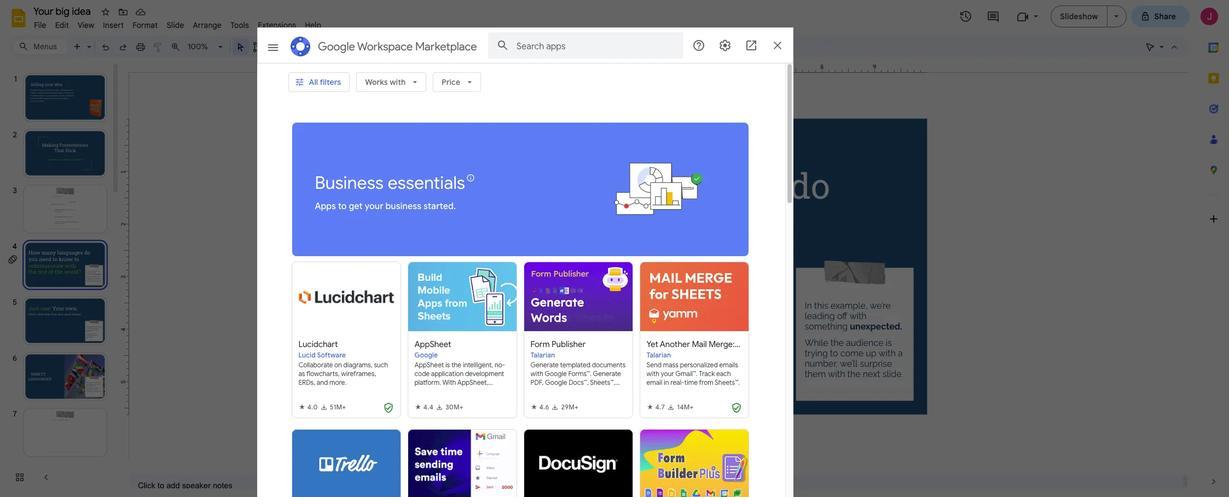 Task type: describe. For each thing, give the bounding box(es) containing it.
Star checkbox
[[98, 4, 113, 20]]

tab list inside menu bar banner
[[1199, 32, 1230, 466]]

Menus field
[[14, 39, 68, 54]]

theme
[[454, 42, 479, 51]]

menu bar inside menu bar banner
[[30, 14, 326, 32]]

transition button
[[488, 38, 534, 55]]

menu bar banner
[[0, 0, 1230, 497]]

mode and view toolbar
[[1142, 36, 1184, 57]]

main toolbar
[[39, 0, 534, 484]]



Task type: locate. For each thing, give the bounding box(es) containing it.
background button
[[354, 38, 408, 55]]

transition
[[493, 42, 529, 51]]

Rename text field
[[30, 4, 97, 18]]

share. private to only me. image
[[1141, 11, 1151, 21]]

theme button
[[449, 38, 484, 55]]

background
[[359, 42, 403, 51]]

application
[[0, 0, 1230, 497]]

tab list
[[1199, 32, 1230, 466]]

application containing background
[[0, 0, 1230, 497]]

navigation
[[0, 62, 120, 497]]

menu bar
[[30, 14, 326, 32]]



Task type: vqa. For each thing, say whether or not it's contained in the screenshot.
the Import theme Button
no



